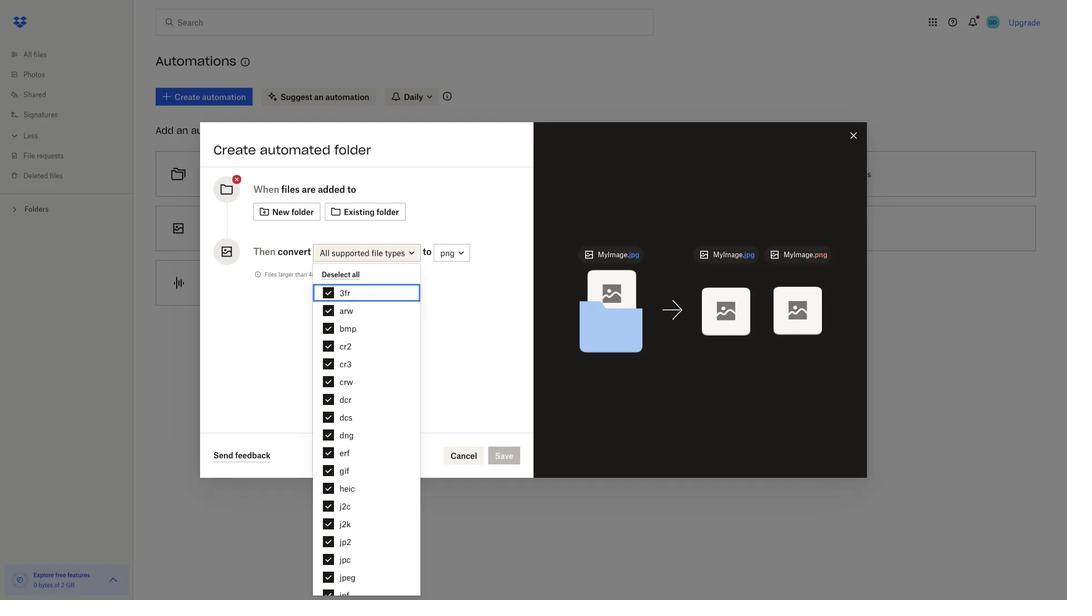 Task type: describe. For each thing, give the bounding box(es) containing it.
gif checkbox item
[[313, 462, 421, 480]]

dng checkbox item
[[313, 426, 421, 444]]

j2k checkbox item
[[313, 515, 421, 533]]

signatures
[[23, 110, 58, 119]]

less image
[[9, 130, 20, 141]]

to left sort
[[271, 169, 278, 179]]

explore
[[33, 572, 54, 579]]

all
[[352, 271, 360, 279]]

click to watch a demo video image
[[239, 56, 252, 69]]

a for choose a category to sort files by
[[231, 169, 235, 179]]

that
[[535, 169, 549, 179]]

files up photos
[[34, 50, 47, 59]]

photos link
[[9, 64, 133, 84]]

to right videos
[[638, 224, 646, 233]]

files right deleted
[[50, 171, 63, 180]]

deleted files link
[[9, 166, 133, 186]]

all supported file types
[[320, 248, 405, 258]]

to up the supported on the top of page
[[350, 224, 357, 233]]

to left videos
[[574, 224, 581, 233]]

0
[[33, 582, 37, 589]]

folders
[[24, 205, 49, 213]]

deselect all
[[322, 271, 360, 279]]

3fr
[[340, 288, 350, 298]]

all files
[[23, 50, 47, 59]]

heic checkbox item
[[313, 480, 421, 497]]

not
[[337, 271, 346, 278]]

3fr checkbox item
[[313, 284, 421, 302]]

choose a file format to convert videos to button
[[448, 201, 744, 256]]

1 jpg from the left
[[629, 251, 640, 259]]

create automated folder
[[213, 142, 371, 158]]

list containing all files
[[0, 38, 133, 193]]

convert inside create automated folder dialog
[[278, 246, 311, 257]]

choose a category to sort files by button
[[151, 147, 448, 201]]

add
[[156, 125, 174, 136]]

signatures link
[[9, 104, 133, 125]]

dcs checkbox item
[[313, 409, 421, 426]]

jpc
[[340, 555, 351, 564]]

files are added to
[[281, 184, 356, 195]]

all supported file types button
[[313, 244, 421, 262]]

3 myimage. from the left
[[784, 251, 815, 259]]

less
[[23, 131, 38, 140]]

to right added
[[347, 184, 356, 195]]

48mb
[[309, 271, 325, 278]]

to right the image
[[293, 224, 301, 233]]

file for all supported file types
[[372, 248, 383, 258]]

cr2
[[340, 342, 352, 351]]

dcr
[[340, 395, 352, 404]]

an for choose
[[231, 224, 240, 233]]

set a rule that renames files
[[497, 169, 600, 179]]

deleted files
[[23, 171, 63, 180]]

2 myimage. jpg from the left
[[713, 251, 755, 259]]

deselect all button
[[322, 271, 360, 280]]

shared
[[23, 90, 46, 99]]

a for choose a file format to convert videos to
[[527, 224, 531, 233]]

files inside button
[[585, 169, 600, 179]]

requests
[[37, 151, 64, 160]]

cr3
[[340, 359, 352, 369]]

choose for choose a category to sort files by
[[201, 169, 228, 179]]

file requests link
[[9, 146, 133, 166]]

files larger than 48mb will not be converted
[[265, 271, 381, 278]]

jp2
[[340, 537, 351, 547]]

convert files to pdfs
[[793, 169, 871, 179]]

format for audio
[[250, 278, 275, 288]]

file for choose a file format to convert audio files to
[[237, 278, 248, 288]]

jpc checkbox item
[[313, 551, 421, 569]]

free
[[55, 572, 66, 579]]

files right convert
[[825, 169, 840, 179]]

2
[[61, 582, 64, 589]]

gb
[[66, 582, 75, 589]]

a for choose a file format to convert audio files to
[[231, 278, 235, 288]]

convert
[[793, 169, 823, 179]]

choose an image format to convert files to
[[201, 224, 357, 233]]

renames
[[551, 169, 583, 179]]

shared link
[[9, 84, 133, 104]]

bmp checkbox item
[[313, 320, 421, 337]]

add an automation main content
[[151, 80, 1067, 600]]

upgrade
[[1009, 18, 1040, 27]]

convert for files
[[303, 224, 330, 233]]

choose an image format to convert files to button
[[151, 201, 448, 256]]

file for choose a file format to convert videos to
[[533, 224, 545, 233]]

choose a file format to convert audio files to
[[201, 278, 363, 288]]

2 jpg from the left
[[744, 251, 755, 259]]

jp2 checkbox item
[[313, 533, 421, 551]]

cr2 checkbox item
[[313, 337, 421, 355]]

1 myimage. from the left
[[598, 251, 629, 259]]

deleted
[[23, 171, 48, 180]]

are
[[302, 184, 316, 195]]

to right types
[[423, 246, 432, 257]]



Task type: locate. For each thing, give the bounding box(es) containing it.
a
[[231, 169, 235, 179], [512, 169, 516, 179], [527, 224, 531, 233], [231, 278, 235, 288]]

to
[[271, 169, 278, 179], [842, 169, 850, 179], [347, 184, 356, 195], [293, 224, 301, 233], [350, 224, 357, 233], [574, 224, 581, 233], [638, 224, 646, 233], [423, 246, 432, 257], [277, 278, 284, 288], [356, 278, 363, 288]]

convert inside button
[[583, 224, 610, 233]]

jpeg checkbox item
[[313, 569, 421, 586]]

an right add
[[176, 125, 188, 136]]

features
[[67, 572, 90, 579]]

folder
[[334, 142, 371, 158]]

file inside button
[[533, 224, 545, 233]]

myimage. png
[[784, 251, 827, 259]]

files inside "button"
[[332, 224, 348, 233]]

2 vertical spatial file
[[237, 278, 248, 288]]

to down the larger
[[277, 278, 284, 288]]

converted
[[355, 271, 381, 278]]

jpf checkbox item
[[313, 586, 421, 600]]

2 horizontal spatial file
[[533, 224, 545, 233]]

format for videos
[[547, 224, 571, 233]]

0 horizontal spatial myimage. jpg
[[598, 251, 640, 259]]

gif
[[340, 466, 349, 476]]

erf checkbox item
[[313, 444, 421, 462]]

files right renames
[[585, 169, 600, 179]]

files inside create automated folder dialog
[[281, 184, 300, 195]]

of
[[54, 582, 60, 589]]

photos
[[23, 70, 45, 79]]

folders button
[[0, 201, 133, 217]]

an for add
[[176, 125, 188, 136]]

files up the supported on the top of page
[[332, 224, 348, 233]]

automated
[[260, 142, 330, 158]]

when
[[253, 184, 279, 195]]

a inside button
[[527, 224, 531, 233]]

dcs
[[340, 413, 352, 422]]

heic
[[340, 484, 355, 493]]

convert down than on the top of the page
[[287, 278, 314, 288]]

convert
[[303, 224, 330, 233], [583, 224, 610, 233], [278, 246, 311, 257], [287, 278, 314, 288]]

bmp
[[340, 324, 356, 333]]

dcr checkbox item
[[313, 391, 421, 409]]

all for all supported file types
[[320, 248, 330, 258]]

choose
[[201, 169, 228, 179], [201, 224, 228, 233], [497, 224, 525, 233], [201, 278, 228, 288]]

create
[[213, 142, 256, 158]]

j2c
[[340, 502, 351, 511]]

2 myimage. from the left
[[713, 251, 744, 259]]

upgrade link
[[1009, 18, 1040, 27]]

1 horizontal spatial myimage.
[[713, 251, 744, 259]]

category
[[237, 169, 269, 179]]

choose inside "button"
[[201, 224, 228, 233]]

types
[[385, 248, 405, 258]]

cr3 checkbox item
[[313, 355, 421, 373]]

a inside button
[[512, 169, 516, 179]]

files down be
[[339, 278, 354, 288]]

choose inside button
[[497, 224, 525, 233]]

files
[[265, 271, 277, 278]]

1 vertical spatial an
[[231, 224, 240, 233]]

automation
[[191, 125, 245, 136]]

automations
[[156, 54, 236, 69]]

set
[[497, 169, 510, 179]]

convert inside "button"
[[303, 224, 330, 233]]

0 horizontal spatial file
[[237, 278, 248, 288]]

choose a file format to convert audio files to button
[[151, 256, 448, 310]]

convert inside button
[[287, 278, 314, 288]]

convert for videos
[[583, 224, 610, 233]]

convert down the files are added to
[[303, 224, 330, 233]]

choose a category to sort files by
[[201, 169, 323, 179]]

arw
[[340, 306, 353, 315]]

add an automation
[[156, 125, 245, 136]]

be
[[347, 271, 354, 278]]

an inside choose an image format to convert files to "button"
[[231, 224, 240, 233]]

dng
[[340, 430, 354, 440]]

all files link
[[9, 44, 133, 64]]

list
[[0, 38, 133, 193]]

pdfs
[[852, 169, 871, 179]]

quota usage element
[[11, 571, 29, 589]]

an
[[176, 125, 188, 136], [231, 224, 240, 233]]

0 horizontal spatial an
[[176, 125, 188, 136]]

0 horizontal spatial jpg
[[629, 251, 640, 259]]

0 vertical spatial file
[[533, 224, 545, 233]]

crw
[[340, 377, 353, 387]]

to left pdfs
[[842, 169, 850, 179]]

1 vertical spatial all
[[320, 248, 330, 258]]

1 myimage. jpg from the left
[[598, 251, 640, 259]]

to down converted
[[356, 278, 363, 288]]

0 vertical spatial an
[[176, 125, 188, 136]]

all for all files
[[23, 50, 32, 59]]

format down files
[[250, 278, 275, 288]]

choose for choose an image format to convert files to
[[201, 224, 228, 233]]

format right the image
[[267, 224, 291, 233]]

1 vertical spatial file
[[372, 248, 383, 258]]

1 horizontal spatial jpg
[[744, 251, 755, 259]]

explore free features 0 bytes of 2 gb
[[33, 572, 90, 589]]

rule
[[518, 169, 532, 179]]

dropbox image
[[9, 11, 31, 33]]

than
[[295, 271, 307, 278]]

file inside button
[[237, 278, 248, 288]]

1 horizontal spatial myimage. jpg
[[713, 251, 755, 259]]

0 vertical spatial all
[[23, 50, 32, 59]]

png
[[815, 251, 827, 259]]

sort
[[280, 169, 295, 179]]

convert for audio
[[287, 278, 314, 288]]

file
[[23, 151, 35, 160]]

myimage.
[[598, 251, 629, 259], [713, 251, 744, 259], [784, 251, 815, 259]]

j2k
[[340, 519, 351, 529]]

2 horizontal spatial myimage.
[[784, 251, 815, 259]]

videos
[[613, 224, 636, 233]]

will
[[326, 271, 336, 278]]

1 horizontal spatial file
[[372, 248, 383, 258]]

format inside button
[[250, 278, 275, 288]]

jpeg
[[340, 573, 356, 582]]

deselect
[[322, 271, 350, 279]]

set a rule that renames files button
[[448, 147, 744, 201]]

by
[[314, 169, 323, 179]]

create automated folder dialog
[[200, 122, 867, 478]]

bytes
[[39, 582, 53, 589]]

file requests
[[23, 151, 64, 160]]

format for files
[[267, 224, 291, 233]]

a for set a rule that renames files
[[512, 169, 516, 179]]

format inside "button"
[[267, 224, 291, 233]]

file down that
[[533, 224, 545, 233]]

format inside button
[[547, 224, 571, 233]]

audio
[[316, 278, 336, 288]]

erf
[[340, 448, 350, 458]]

file left types
[[372, 248, 383, 258]]

convert files to pdfs button
[[744, 147, 1040, 201]]

then
[[253, 246, 276, 257]]

arw checkbox item
[[313, 302, 421, 320]]

all up the files larger than 48mb will not be converted
[[320, 248, 330, 258]]

0 horizontal spatial myimage.
[[598, 251, 629, 259]]

convert up than on the top of the page
[[278, 246, 311, 257]]

choose a file format to convert videos to
[[497, 224, 646, 233]]

all
[[23, 50, 32, 59], [320, 248, 330, 258]]

file
[[533, 224, 545, 233], [372, 248, 383, 258], [237, 278, 248, 288]]

all inside "dropdown button"
[[320, 248, 330, 258]]

file inside "dropdown button"
[[372, 248, 383, 258]]

0 horizontal spatial all
[[23, 50, 32, 59]]

file down the image
[[237, 278, 248, 288]]

files left by
[[297, 169, 312, 179]]

image
[[242, 224, 265, 233]]

convert left videos
[[583, 224, 610, 233]]

files down sort
[[281, 184, 300, 195]]

larger
[[278, 271, 294, 278]]

added
[[318, 184, 345, 195]]

1 horizontal spatial an
[[231, 224, 240, 233]]

jpf
[[340, 591, 349, 600]]

an left the image
[[231, 224, 240, 233]]

crw checkbox item
[[313, 373, 421, 391]]

1 horizontal spatial all
[[320, 248, 330, 258]]

j2c checkbox item
[[313, 497, 421, 515]]

supported
[[332, 248, 369, 258]]

choose for choose a file format to convert audio files to
[[201, 278, 228, 288]]

format down renames
[[547, 224, 571, 233]]

format
[[267, 224, 291, 233], [547, 224, 571, 233], [250, 278, 275, 288]]

choose for choose a file format to convert videos to
[[497, 224, 525, 233]]

all up photos
[[23, 50, 32, 59]]



Task type: vqa. For each thing, say whether or not it's contained in the screenshot.
back
no



